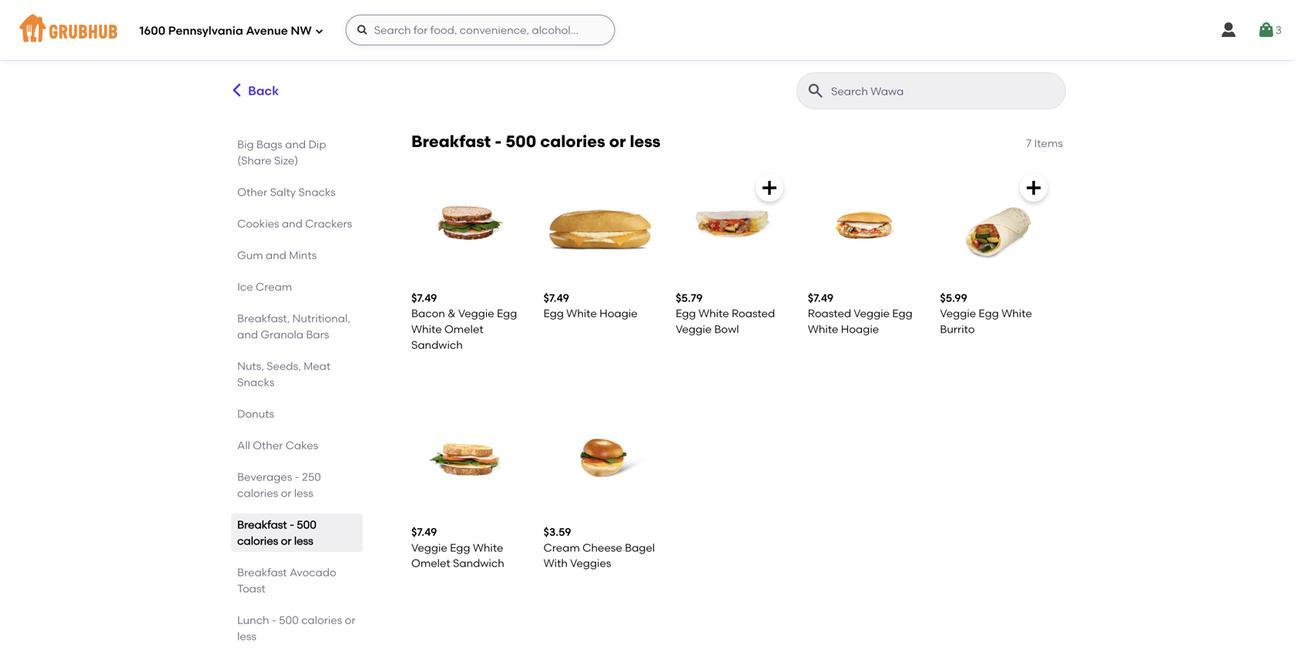 Task type: describe. For each thing, give the bounding box(es) containing it.
and inside breakfast, nutritional, and granola bars
[[237, 328, 258, 341]]

ice cream
[[237, 280, 292, 294]]

breakfast, nutritional, and granola bars
[[237, 312, 350, 341]]

white inside $7.49 roasted veggie egg white hoagie
[[808, 323, 839, 336]]

1600
[[139, 24, 165, 38]]

with
[[544, 557, 568, 570]]

calories for breakfast - 500 calories or less tab on the bottom of the page
[[237, 535, 278, 548]]

white inside $7.49 egg white hoagie
[[566, 307, 597, 320]]

breakfast,
[[237, 312, 290, 325]]

500 for lunch - 500 calories or less tab
[[279, 614, 299, 627]]

veggie inside $5.79 egg white roasted veggie bowl
[[676, 323, 712, 336]]

500 for breakfast - 500 calories or less tab on the bottom of the page
[[297, 518, 317, 532]]

egg inside $7.49 veggie egg white omelet sandwich
[[450, 541, 470, 554]]

3
[[1276, 23, 1282, 36]]

less for breakfast - 500 calories or less tab on the bottom of the page
[[294, 535, 313, 548]]

$5.79
[[676, 292, 703, 305]]

bowl
[[714, 323, 739, 336]]

nuts, seeds, meat snacks tab
[[237, 358, 357, 391]]

big bags and dip (share size) tab
[[237, 136, 357, 169]]

breakfast - 500 calories or less tab
[[237, 517, 357, 549]]

cakes
[[286, 439, 318, 452]]

all other cakes
[[237, 439, 318, 452]]

(share
[[237, 154, 272, 167]]

items
[[1034, 137, 1063, 150]]

$7.49 for $7.49 bacon & veggie egg white omelet sandwich
[[411, 292, 437, 305]]

breakfast - 500 calories or less inside tab
[[237, 518, 317, 548]]

breakfast avocado toast tab
[[237, 565, 357, 597]]

less for lunch - 500 calories or less tab
[[237, 630, 256, 643]]

white inside $7.49 veggie egg white omelet sandwich
[[473, 541, 503, 554]]

roasted veggie egg white hoagie image
[[808, 168, 922, 282]]

cookies and crackers
[[237, 217, 352, 230]]

granola
[[261, 328, 304, 341]]

calories for beverages - 250 calories or less tab
[[237, 487, 278, 500]]

meat
[[304, 360, 331, 373]]

big
[[237, 138, 254, 151]]

and inside big bags and dip (share size)
[[285, 138, 306, 151]]

$7.49 bacon & veggie egg white omelet sandwich
[[411, 292, 517, 352]]

$7.49 egg white hoagie
[[544, 292, 638, 320]]

$5.99 veggie egg white burrito
[[940, 292, 1032, 336]]

ice
[[237, 280, 253, 294]]

omelet inside $7.49 veggie egg white omelet sandwich
[[411, 557, 450, 570]]

salty
[[270, 186, 296, 199]]

calories for lunch - 500 calories or less tab
[[301, 614, 342, 627]]

nw
[[291, 24, 312, 38]]

$5.99
[[940, 292, 968, 305]]

donuts tab
[[237, 406, 357, 422]]

- for breakfast - 500 calories or less tab on the bottom of the page
[[290, 518, 294, 532]]

lunch - 500 calories or less
[[237, 614, 356, 643]]

bags
[[256, 138, 283, 151]]

hoagie inside $7.49 egg white hoagie
[[600, 307, 638, 320]]

pennsylvania
[[168, 24, 243, 38]]

Search for food, convenience, alcohol... search field
[[346, 15, 615, 45]]

burrito
[[940, 323, 975, 336]]

and right gum
[[266, 249, 286, 262]]

veggies
[[570, 557, 611, 570]]

svg image
[[760, 179, 779, 197]]

mints
[[289, 249, 317, 262]]

gum and mints
[[237, 249, 317, 262]]

$7.49 for $7.49 egg white hoagie
[[544, 292, 569, 305]]

crackers
[[305, 217, 352, 230]]

veggie egg white burrito image
[[940, 168, 1054, 282]]

cheese
[[583, 541, 622, 554]]

beverages - 250 calories or less
[[237, 471, 321, 500]]

lunch - 500 calories or less tab
[[237, 612, 357, 645]]

omelet inside $7.49 bacon & veggie egg white omelet sandwich
[[445, 323, 484, 336]]

nutritional,
[[292, 312, 350, 325]]

bars
[[306, 328, 329, 341]]

avocado
[[290, 566, 336, 579]]

$3.59 cream cheese bagel with veggies
[[544, 526, 655, 570]]

lunch
[[237, 614, 269, 627]]

- for beverages - 250 calories or less tab
[[295, 471, 299, 484]]

7 items
[[1026, 137, 1063, 150]]

breakfast, nutritional, and granola bars tab
[[237, 310, 357, 343]]

$7.49 veggie egg white omelet sandwich
[[411, 526, 504, 570]]

cream for ice
[[256, 280, 292, 294]]



Task type: locate. For each thing, give the bounding box(es) containing it.
less
[[630, 132, 661, 151], [294, 487, 313, 500], [294, 535, 313, 548], [237, 630, 256, 643]]

1 vertical spatial sandwich
[[453, 557, 504, 570]]

and
[[285, 138, 306, 151], [282, 217, 303, 230], [266, 249, 286, 262], [237, 328, 258, 341]]

other left salty
[[237, 186, 268, 199]]

cream
[[256, 280, 292, 294], [544, 541, 580, 554]]

white inside $7.49 bacon & veggie egg white omelet sandwich
[[411, 323, 442, 336]]

1 horizontal spatial breakfast - 500 calories or less
[[411, 132, 661, 151]]

less inside lunch - 500 calories or less
[[237, 630, 256, 643]]

1 vertical spatial snacks
[[237, 376, 274, 389]]

veggie inside $7.49 bacon & veggie egg white omelet sandwich
[[458, 307, 494, 320]]

egg inside "$5.99 veggie egg white burrito"
[[979, 307, 999, 320]]

roasted inside $7.49 roasted veggie egg white hoagie
[[808, 307, 851, 320]]

sandwich inside $7.49 bacon & veggie egg white omelet sandwich
[[411, 338, 463, 352]]

0 vertical spatial omelet
[[445, 323, 484, 336]]

less inside beverages - 250 calories or less
[[294, 487, 313, 500]]

0 vertical spatial hoagie
[[600, 307, 638, 320]]

3 button
[[1257, 16, 1282, 44]]

snacks
[[298, 186, 336, 199], [237, 376, 274, 389]]

less for beverages - 250 calories or less tab
[[294, 487, 313, 500]]

sandwich left with
[[453, 557, 504, 570]]

breakfast for 'breakfast avocado toast' tab
[[237, 566, 287, 579]]

or for breakfast - 500 calories or less tab on the bottom of the page
[[281, 535, 292, 548]]

cream inside $3.59 cream cheese bagel with veggies
[[544, 541, 580, 554]]

donuts
[[237, 408, 274, 421]]

-
[[495, 132, 502, 151], [295, 471, 299, 484], [290, 518, 294, 532], [272, 614, 276, 627]]

white
[[566, 307, 597, 320], [699, 307, 729, 320], [1002, 307, 1032, 320], [411, 323, 442, 336], [808, 323, 839, 336], [473, 541, 503, 554]]

and inside tab
[[282, 217, 303, 230]]

or for lunch - 500 calories or less tab
[[345, 614, 356, 627]]

omelet
[[445, 323, 484, 336], [411, 557, 450, 570]]

2 vertical spatial 500
[[279, 614, 299, 627]]

0 horizontal spatial breakfast - 500 calories or less
[[237, 518, 317, 548]]

- for lunch - 500 calories or less tab
[[272, 614, 276, 627]]

egg white roasted veggie bowl image
[[676, 168, 789, 282]]

main navigation navigation
[[0, 0, 1294, 60]]

0 vertical spatial sandwich
[[411, 338, 463, 352]]

all
[[237, 439, 250, 452]]

cookies
[[237, 217, 279, 230]]

and down breakfast,
[[237, 328, 258, 341]]

1 vertical spatial cream
[[544, 541, 580, 554]]

roasted inside $5.79 egg white roasted veggie bowl
[[732, 307, 775, 320]]

- inside breakfast - 500 calories or less
[[290, 518, 294, 532]]

back button
[[228, 72, 280, 109]]

1 vertical spatial other
[[253, 439, 283, 452]]

breakfast - 500 calories or less
[[411, 132, 661, 151], [237, 518, 317, 548]]

nuts, seeds, meat snacks
[[237, 360, 331, 389]]

bacon & veggie egg white omelet sandwich image
[[411, 168, 525, 282]]

ice cream tab
[[237, 279, 357, 295]]

other salty snacks tab
[[237, 184, 357, 200]]

cream right ice
[[256, 280, 292, 294]]

breakfast inside the breakfast avocado toast
[[237, 566, 287, 579]]

or for beverages - 250 calories or less tab
[[281, 487, 292, 500]]

$3.59
[[544, 526, 571, 539]]

white inside "$5.99 veggie egg white burrito"
[[1002, 307, 1032, 320]]

seeds,
[[267, 360, 301, 373]]

$7.49 inside $7.49 bacon & veggie egg white omelet sandwich
[[411, 292, 437, 305]]

magnifying glass icon image
[[807, 82, 825, 100]]

1 horizontal spatial hoagie
[[841, 323, 879, 336]]

or inside beverages - 250 calories or less
[[281, 487, 292, 500]]

1600 pennsylvania avenue nw
[[139, 24, 312, 38]]

cream inside tab
[[256, 280, 292, 294]]

svg image
[[1219, 21, 1238, 39], [1257, 21, 1276, 39], [356, 24, 369, 36], [315, 27, 324, 36], [1025, 179, 1043, 197]]

1 vertical spatial omelet
[[411, 557, 450, 570]]

veggie
[[458, 307, 494, 320], [854, 307, 890, 320], [940, 307, 976, 320], [676, 323, 712, 336], [411, 541, 447, 554]]

back
[[248, 83, 279, 98]]

egg
[[497, 307, 517, 320], [544, 307, 564, 320], [676, 307, 696, 320], [892, 307, 913, 320], [979, 307, 999, 320], [450, 541, 470, 554]]

cream for $3.59
[[544, 541, 580, 554]]

all other cakes tab
[[237, 438, 357, 454]]

$7.49 inside $7.49 egg white hoagie
[[544, 292, 569, 305]]

$7.49 for $7.49 veggie egg white omelet sandwich
[[411, 526, 437, 539]]

egg inside $7.49 roasted veggie egg white hoagie
[[892, 307, 913, 320]]

500
[[506, 132, 536, 151], [297, 518, 317, 532], [279, 614, 299, 627]]

$7.49 roasted veggie egg white hoagie
[[808, 292, 913, 336]]

0 vertical spatial breakfast
[[411, 132, 491, 151]]

hoagie inside $7.49 roasted veggie egg white hoagie
[[841, 323, 879, 336]]

calories
[[540, 132, 605, 151], [237, 487, 278, 500], [237, 535, 278, 548], [301, 614, 342, 627]]

7
[[1026, 137, 1032, 150]]

breakfast avocado toast
[[237, 566, 336, 596]]

veggie inside $7.49 roasted veggie egg white hoagie
[[854, 307, 890, 320]]

bagel
[[625, 541, 655, 554]]

breakfast for breakfast - 500 calories or less tab on the bottom of the page
[[237, 518, 287, 532]]

snacks down nuts,
[[237, 376, 274, 389]]

breakfast
[[411, 132, 491, 151], [237, 518, 287, 532], [237, 566, 287, 579]]

cream down $3.59
[[544, 541, 580, 554]]

$7.49 for $7.49 roasted veggie egg white hoagie
[[808, 292, 834, 305]]

1 horizontal spatial snacks
[[298, 186, 336, 199]]

$7.49
[[411, 292, 437, 305], [544, 292, 569, 305], [808, 292, 834, 305], [411, 526, 437, 539]]

gum and mints tab
[[237, 247, 357, 263]]

250
[[302, 471, 321, 484]]

cream cheese bagel with veggies image
[[544, 402, 657, 516]]

toast
[[237, 582, 266, 596]]

gum
[[237, 249, 263, 262]]

veggie egg white omelet sandwich image
[[411, 402, 525, 516]]

size)
[[274, 154, 298, 167]]

other right the all
[[253, 439, 283, 452]]

or
[[609, 132, 626, 151], [281, 487, 292, 500], [281, 535, 292, 548], [345, 614, 356, 627]]

0 horizontal spatial hoagie
[[600, 307, 638, 320]]

snacks up crackers
[[298, 186, 336, 199]]

0 vertical spatial 500
[[506, 132, 536, 151]]

$7.49 inside $7.49 roasted veggie egg white hoagie
[[808, 292, 834, 305]]

caret left icon image
[[229, 82, 245, 98]]

1 horizontal spatial cream
[[544, 541, 580, 554]]

2 roasted from the left
[[808, 307, 851, 320]]

0 horizontal spatial snacks
[[237, 376, 274, 389]]

beverages
[[237, 471, 292, 484]]

sandwich inside $7.49 veggie egg white omelet sandwich
[[453, 557, 504, 570]]

1 roasted from the left
[[732, 307, 775, 320]]

0 horizontal spatial cream
[[256, 280, 292, 294]]

sandwich
[[411, 338, 463, 352], [453, 557, 504, 570]]

- inside lunch - 500 calories or less
[[272, 614, 276, 627]]

Search Wawa search field
[[830, 84, 1061, 99]]

bacon
[[411, 307, 445, 320]]

nuts,
[[237, 360, 264, 373]]

2 vertical spatial breakfast
[[237, 566, 287, 579]]

veggie inside $7.49 veggie egg white omelet sandwich
[[411, 541, 447, 554]]

big bags and dip (share size)
[[237, 138, 326, 167]]

egg inside $5.79 egg white roasted veggie bowl
[[676, 307, 696, 320]]

snacks inside other salty snacks tab
[[298, 186, 336, 199]]

beverages - 250 calories or less tab
[[237, 469, 357, 502]]

other salty snacks
[[237, 186, 336, 199]]

and up size)
[[285, 138, 306, 151]]

egg inside $7.49 egg white hoagie
[[544, 307, 564, 320]]

- inside beverages - 250 calories or less
[[295, 471, 299, 484]]

or inside lunch - 500 calories or less
[[345, 614, 356, 627]]

1 vertical spatial breakfast
[[237, 518, 287, 532]]

dip
[[309, 138, 326, 151]]

snacks inside nuts, seeds, meat snacks
[[237, 376, 274, 389]]

1 horizontal spatial roasted
[[808, 307, 851, 320]]

$5.79 egg white roasted veggie bowl
[[676, 292, 775, 336]]

roasted
[[732, 307, 775, 320], [808, 307, 851, 320]]

sandwich down bacon
[[411, 338, 463, 352]]

veggie inside "$5.99 veggie egg white burrito"
[[940, 307, 976, 320]]

1 vertical spatial 500
[[297, 518, 317, 532]]

$7.49 inside $7.49 veggie egg white omelet sandwich
[[411, 526, 437, 539]]

calories inside lunch - 500 calories or less
[[301, 614, 342, 627]]

cookies and crackers tab
[[237, 216, 357, 232]]

and down other salty snacks tab
[[282, 217, 303, 230]]

calories inside beverages - 250 calories or less
[[237, 487, 278, 500]]

avenue
[[246, 24, 288, 38]]

0 vertical spatial cream
[[256, 280, 292, 294]]

0 horizontal spatial roasted
[[732, 307, 775, 320]]

hoagie
[[600, 307, 638, 320], [841, 323, 879, 336]]

0 vertical spatial other
[[237, 186, 268, 199]]

500 inside lunch - 500 calories or less
[[279, 614, 299, 627]]

other
[[237, 186, 268, 199], [253, 439, 283, 452]]

&
[[448, 307, 456, 320]]

0 vertical spatial breakfast - 500 calories or less
[[411, 132, 661, 151]]

egg inside $7.49 bacon & veggie egg white omelet sandwich
[[497, 307, 517, 320]]

1 vertical spatial breakfast - 500 calories or less
[[237, 518, 317, 548]]

0 vertical spatial snacks
[[298, 186, 336, 199]]

1 vertical spatial hoagie
[[841, 323, 879, 336]]

white inside $5.79 egg white roasted veggie bowl
[[699, 307, 729, 320]]

egg white hoagie image
[[544, 168, 657, 282]]

svg image inside 3 button
[[1257, 21, 1276, 39]]



Task type: vqa. For each thing, say whether or not it's contained in the screenshot.
Omelet
yes



